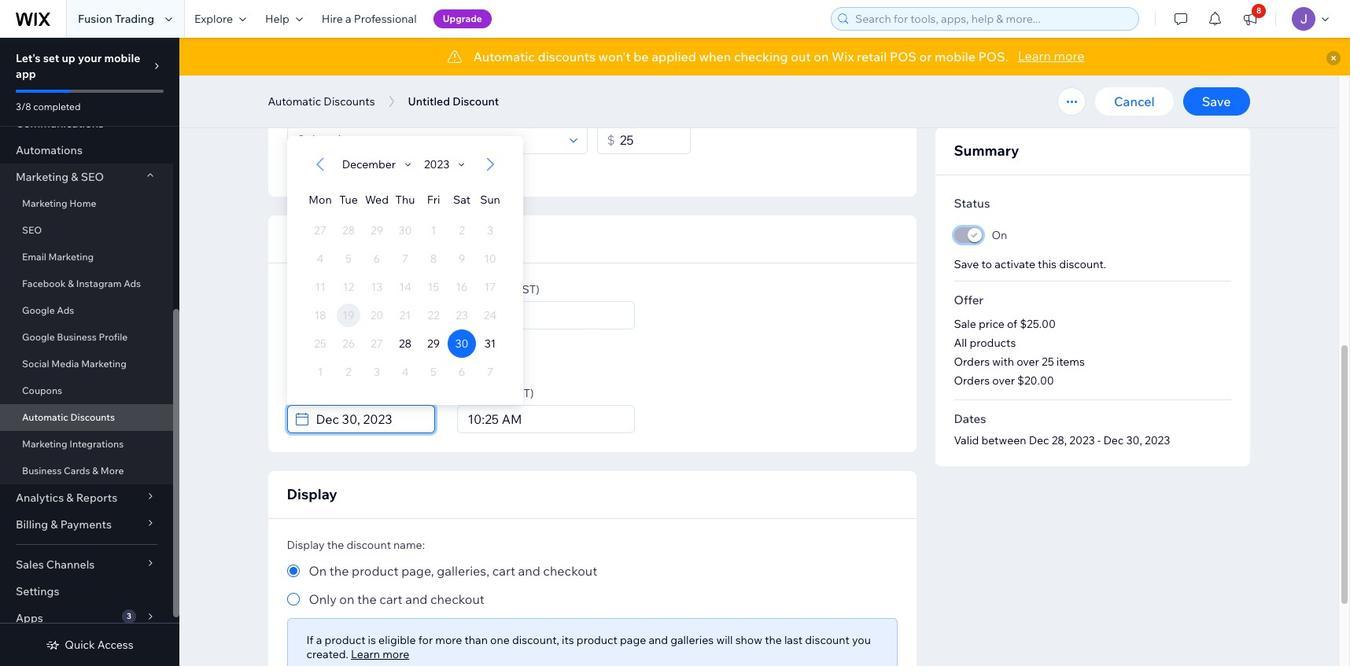 Task type: locate. For each thing, give the bounding box(es) containing it.
learn more link
[[1018, 46, 1085, 65], [351, 648, 409, 662]]

be
[[634, 49, 649, 65]]

0 vertical spatial time
[[486, 282, 509, 297]]

1 horizontal spatial save
[[1202, 94, 1231, 109]]

discount,
[[512, 633, 559, 648]]

eligible up sat
[[435, 164, 473, 178]]

2023 left - on the bottom right
[[1070, 434, 1095, 448]]

automatic inside 'link'
[[22, 412, 68, 423]]

1 vertical spatial automatic
[[268, 94, 321, 109]]

0 vertical spatial google
[[22, 305, 55, 316]]

0 vertical spatial on
[[992, 228, 1007, 242]]

date down set
[[309, 386, 333, 400]]

for
[[418, 633, 433, 648]]

0 horizontal spatial a
[[316, 633, 322, 648]]

seo down automations link
[[81, 170, 104, 184]]

checkout up its
[[543, 563, 597, 579]]

1 vertical spatial orders
[[954, 374, 990, 388]]

is inside "if a product is eligible for more than one discount, its product page and galleries will show the last discount you created."
[[368, 633, 376, 648]]

1 vertical spatial automatic discounts
[[22, 412, 115, 423]]

learn inside the "learn more" link
[[1018, 48, 1051, 64]]

on up activate
[[992, 228, 1007, 242]]

coupons
[[22, 385, 62, 397]]

1 vertical spatial over
[[992, 374, 1015, 388]]

a right "hire"
[[345, 12, 351, 26]]

discount up mon
[[309, 164, 353, 178]]

2023 right 30,
[[1145, 434, 1170, 448]]

google up the social
[[22, 331, 55, 343]]

marketing up business cards & more
[[22, 438, 67, 450]]

3 row from the top
[[306, 245, 504, 273]]

5 row from the top
[[306, 301, 504, 330]]

alert
[[179, 38, 1350, 76], [337, 157, 473, 172]]

start up set
[[287, 282, 312, 297]]

date right end
[[374, 350, 401, 366]]

1 horizontal spatial mobile
[[935, 49, 976, 65]]

1 horizontal spatial is
[[368, 633, 376, 648]]

is right what
[[317, 107, 325, 121]]

& inside popup button
[[71, 170, 78, 184]]

0 vertical spatial learn more link
[[1018, 46, 1085, 65]]

december
[[342, 157, 395, 172]]

on
[[992, 228, 1007, 242], [309, 563, 327, 579]]

0 vertical spatial over
[[1017, 355, 1039, 369]]

dec left 28,
[[1029, 434, 1049, 448]]

more right pos.
[[1054, 48, 1085, 64]]

Search for tools, apps, help & more... field
[[851, 8, 1134, 30]]

1 vertical spatial to
[[982, 257, 992, 271]]

start up saturday, december 30, 2023 cell
[[458, 282, 483, 297]]

date up dec 28, 2023 field
[[315, 282, 338, 297]]

offer
[[954, 293, 984, 308]]

ads up 'google business profile'
[[57, 305, 74, 316]]

learn more left for
[[351, 648, 409, 662]]

time down the 31
[[480, 386, 503, 400]]

the left last
[[765, 633, 782, 648]]

1 display from the top
[[287, 485, 337, 504]]

discount right last
[[805, 633, 850, 648]]

cart right the galleries,
[[492, 563, 515, 579]]

0 horizontal spatial start
[[287, 282, 312, 297]]

1 horizontal spatial on
[[992, 228, 1007, 242]]

learn more link right pos.
[[1018, 46, 1085, 65]]

0 horizontal spatial learn more
[[351, 648, 409, 662]]

more left for
[[383, 648, 409, 662]]

marketing down marketing & seo
[[22, 197, 67, 209]]

0 horizontal spatial dec
[[1029, 434, 1049, 448]]

automatic discounts
[[268, 94, 375, 109], [22, 412, 115, 423]]

all
[[954, 336, 967, 350]]

more inside alert
[[1054, 48, 1085, 64]]

&
[[71, 170, 78, 184], [68, 278, 74, 290], [92, 465, 98, 477], [66, 491, 74, 505], [51, 518, 58, 532]]

0 vertical spatial orders
[[954, 355, 990, 369]]

discount
[[309, 164, 353, 178], [347, 538, 391, 552], [805, 633, 850, 648]]

its
[[562, 633, 574, 648]]

1 horizontal spatial dates
[[954, 412, 986, 426]]

0 vertical spatial on
[[814, 49, 829, 65]]

1 vertical spatial is
[[368, 633, 376, 648]]

and right the galleries,
[[518, 563, 540, 579]]

save button
[[1183, 87, 1250, 116]]

product down display the discount name:
[[352, 563, 399, 579]]

0 vertical spatial date
[[315, 282, 338, 297]]

if
[[306, 633, 314, 648]]

customer
[[287, 71, 342, 86]]

0 vertical spatial eligible
[[435, 164, 473, 178]]

1 horizontal spatial more
[[435, 633, 462, 648]]

28
[[398, 337, 411, 351]]

discounts up integrations
[[70, 412, 115, 423]]

automatic down "customer"
[[268, 94, 321, 109]]

1 vertical spatial discounts
[[70, 412, 115, 423]]

2 row from the top
[[306, 216, 504, 245]]

date
[[315, 282, 338, 297], [374, 350, 401, 366], [309, 386, 333, 400]]

1 vertical spatial cart
[[379, 592, 403, 607]]

1 vertical spatial seo
[[22, 224, 42, 236]]

discounts inside 'link'
[[70, 412, 115, 423]]

more for the rightmost the "learn more" link
[[1054, 48, 1085, 64]]

0 vertical spatial dates
[[287, 230, 326, 248]]

0 horizontal spatial on
[[309, 563, 327, 579]]

1 vertical spatial eligible
[[379, 633, 416, 648]]

time
[[486, 282, 509, 297], [429, 350, 455, 366], [480, 386, 503, 400]]

is right created.
[[368, 633, 376, 648]]

upgrade button
[[433, 9, 492, 28]]

time right 28
[[429, 350, 455, 366]]

business up social media marketing
[[57, 331, 97, 343]]

more right for
[[435, 633, 462, 648]]

0 horizontal spatial dates
[[287, 230, 326, 248]]

1 vertical spatial google
[[22, 331, 55, 343]]

settings link
[[0, 578, 173, 605]]

discounts
[[324, 94, 375, 109], [70, 412, 115, 423]]

orders
[[954, 355, 990, 369], [954, 374, 990, 388]]

2 google from the top
[[22, 331, 55, 343]]

ads right the instagram
[[124, 278, 141, 290]]

product inside option group
[[352, 563, 399, 579]]

payments
[[60, 518, 112, 532]]

1 vertical spatial discount
[[347, 538, 391, 552]]

a right if
[[316, 633, 322, 648]]

product for is
[[325, 633, 365, 648]]

Select field
[[292, 127, 565, 153]]

learn more right pos.
[[1018, 48, 1085, 64]]

mobile inside alert
[[935, 49, 976, 65]]

eligible
[[435, 164, 473, 178], [379, 633, 416, 648]]

None field
[[463, 302, 630, 329], [463, 406, 630, 433], [463, 302, 630, 329], [463, 406, 630, 433]]

0 horizontal spatial ads
[[57, 305, 74, 316]]

sat
[[453, 193, 470, 207]]

discounts down 'gets'
[[324, 94, 375, 109]]

1 horizontal spatial learn
[[1018, 48, 1051, 64]]

and left 29
[[404, 350, 426, 366]]

4 row from the top
[[306, 273, 504, 301]]

1 vertical spatial ads
[[57, 305, 74, 316]]

1 vertical spatial a
[[316, 633, 322, 648]]

start date
[[287, 282, 338, 297]]

1 vertical spatial on
[[339, 592, 354, 607]]

display for display
[[287, 485, 337, 504]]

automatic discounts inside 'link'
[[22, 412, 115, 423]]

mobile right or
[[935, 49, 976, 65]]

31
[[484, 337, 496, 351]]

to left activate
[[982, 257, 992, 271]]

integrations
[[69, 438, 124, 450]]

display up display the discount name:
[[287, 485, 337, 504]]

1 horizontal spatial learn more
[[1018, 48, 1085, 64]]

only
[[309, 592, 337, 607]]

discounts inside button
[[324, 94, 375, 109]]

learn more link left for
[[351, 648, 409, 662]]

& up home
[[71, 170, 78, 184]]

0 horizontal spatial eligible
[[379, 633, 416, 648]]

business up analytics
[[22, 465, 62, 477]]

coupons link
[[0, 378, 173, 404]]

to left each
[[395, 164, 406, 178]]

what
[[287, 107, 315, 121]]

marketing inside popup button
[[16, 170, 69, 184]]

checkout down on the product page, galleries, cart and checkout
[[430, 592, 485, 607]]

dates inside the 'dates valid between dec 28, 2023 - dec 30, 2023'
[[954, 412, 986, 426]]

1 vertical spatial on
[[309, 563, 327, 579]]

1 end from the left
[[287, 386, 307, 400]]

and inside "if a product is eligible for more than one discount, its product page and galleries will show the last discount you created."
[[649, 633, 668, 648]]

products
[[970, 336, 1016, 350]]

sales
[[16, 558, 44, 572]]

2 display from the top
[[287, 538, 325, 552]]

the right only
[[357, 592, 377, 607]]

& left reports
[[66, 491, 74, 505]]

2023 down select field
[[424, 157, 449, 172]]

dates down mon
[[287, 230, 326, 248]]

0 horizontal spatial discounts
[[70, 412, 115, 423]]

1 google from the top
[[22, 305, 55, 316]]

a inside "if a product is eligible for more than one discount, its product page and galleries will show the last discount you created."
[[316, 633, 322, 648]]

time up the 31
[[486, 282, 509, 297]]

automatic discounts up marketing integrations at the left of page
[[22, 412, 115, 423]]

Dec 28, 2023 field
[[311, 302, 429, 329]]

and
[[404, 350, 426, 366], [518, 563, 540, 579], [405, 592, 428, 607], [649, 633, 668, 648]]

1 horizontal spatial dec
[[1103, 434, 1124, 448]]

more for the bottommost the "learn more" link
[[383, 648, 409, 662]]

save inside button
[[1202, 94, 1231, 109]]

automatic up discount
[[473, 49, 535, 65]]

0 vertical spatial learn
[[1018, 48, 1051, 64]]

1 vertical spatial display
[[287, 538, 325, 552]]

1 horizontal spatial end
[[457, 386, 478, 400]]

0 vertical spatial seo
[[81, 170, 104, 184]]

product right its
[[577, 633, 618, 648]]

discounts for automatic discounts 'link'
[[70, 412, 115, 423]]

1 horizontal spatial checkout
[[543, 563, 597, 579]]

automatic inside button
[[268, 94, 321, 109]]

learn
[[1018, 48, 1051, 64], [351, 648, 380, 662]]

automatic down coupons
[[22, 412, 68, 423]]

1 horizontal spatial seo
[[81, 170, 104, 184]]

the right what
[[328, 107, 345, 121]]

end for end time (pst)
[[457, 386, 478, 400]]

marketing down automations
[[16, 170, 69, 184]]

google business profile
[[22, 331, 128, 343]]

more
[[1054, 48, 1085, 64], [435, 633, 462, 648], [383, 648, 409, 662]]

0 horizontal spatial seo
[[22, 224, 42, 236]]

(pst) for start time (pst)
[[511, 282, 540, 297]]

option group
[[287, 562, 897, 609]]

checkout
[[543, 563, 597, 579], [430, 592, 485, 607]]

discount left name:
[[347, 538, 391, 552]]

automatic discounts down customer gets on the top left of page
[[268, 94, 375, 109]]

0 vertical spatial cart
[[492, 563, 515, 579]]

1 horizontal spatial automatic discounts
[[268, 94, 375, 109]]

25
[[1042, 355, 1054, 369]]

1 horizontal spatial a
[[345, 12, 351, 26]]

over left 25 at the right of the page
[[1017, 355, 1039, 369]]

more inside "if a product is eligible for more than one discount, its product page and galleries will show the last discount you created."
[[435, 633, 462, 648]]

start for start date
[[287, 282, 312, 297]]

1 vertical spatial checkout
[[430, 592, 485, 607]]

or
[[919, 49, 932, 65]]

an
[[332, 350, 346, 366]]

discount?
[[347, 107, 398, 121]]

channels
[[46, 558, 95, 572]]

1 vertical spatial alert
[[337, 157, 473, 172]]

1 horizontal spatial cart
[[492, 563, 515, 579]]

2 start from the left
[[458, 282, 483, 297]]

product right if
[[325, 633, 365, 648]]

mon
[[308, 193, 331, 207]]

set an end date and time
[[309, 350, 455, 366]]

dates for dates valid between dec 28, 2023 - dec 30, 2023
[[954, 412, 986, 426]]

0 horizontal spatial on
[[339, 592, 354, 607]]

business cards & more
[[22, 465, 124, 477]]

6 row from the top
[[306, 330, 504, 358]]

checking
[[734, 49, 788, 65]]

marketing up facebook & instagram ads
[[48, 251, 94, 263]]

0 vertical spatial a
[[345, 12, 351, 26]]

on right only
[[339, 592, 354, 607]]

learn right pos.
[[1018, 48, 1051, 64]]

over down with
[[992, 374, 1015, 388]]

mobile right your
[[104, 51, 140, 65]]

dates for dates
[[287, 230, 326, 248]]

eligible left for
[[379, 633, 416, 648]]

display
[[287, 485, 337, 504], [287, 538, 325, 552]]

1 horizontal spatial to
[[982, 257, 992, 271]]

& right billing
[[51, 518, 58, 532]]

0 horizontal spatial more
[[383, 648, 409, 662]]

row group containing 28
[[287, 216, 523, 405]]

0 horizontal spatial to
[[395, 164, 406, 178]]

0 vertical spatial save
[[1202, 94, 1231, 109]]

grid
[[287, 136, 523, 405]]

& inside dropdown button
[[66, 491, 74, 505]]

customer gets
[[287, 71, 369, 86]]

0 vertical spatial ads
[[124, 278, 141, 290]]

row group
[[287, 216, 523, 405]]

on for on the product page, galleries, cart and checkout
[[309, 563, 327, 579]]

analytics
[[16, 491, 64, 505]]

set
[[309, 350, 329, 366]]

fusion
[[78, 12, 112, 26]]

to
[[395, 164, 406, 178], [982, 257, 992, 271]]

1 vertical spatial (pst)
[[506, 386, 534, 400]]

cancel button
[[1095, 87, 1174, 116]]

0 horizontal spatial learn more link
[[351, 648, 409, 662]]

dec right - on the bottom right
[[1103, 434, 1124, 448]]

on up only
[[309, 563, 327, 579]]

& inside dropdown button
[[51, 518, 58, 532]]

automatic discounts inside button
[[268, 94, 375, 109]]

$25.00
[[1020, 317, 1056, 331]]

facebook & instagram ads
[[22, 278, 141, 290]]

a
[[345, 12, 351, 26], [316, 633, 322, 648]]

0 horizontal spatial is
[[317, 107, 325, 121]]

2 dec from the left
[[1103, 434, 1124, 448]]

0 horizontal spatial end
[[287, 386, 307, 400]]

1 vertical spatial learn
[[351, 648, 380, 662]]

2 vertical spatial discount
[[805, 633, 850, 648]]

0 vertical spatial business
[[57, 331, 97, 343]]

cards
[[64, 465, 90, 477]]

business cards & more link
[[0, 458, 173, 485]]

0 vertical spatial display
[[287, 485, 337, 504]]

cart
[[492, 563, 515, 579], [379, 592, 403, 607]]

learn more
[[1018, 48, 1085, 64], [351, 648, 409, 662]]

1 vertical spatial date
[[374, 350, 401, 366]]

cart down page, at the left bottom
[[379, 592, 403, 607]]

0 vertical spatial discounts
[[324, 94, 375, 109]]

learn right created.
[[351, 648, 380, 662]]

display up only
[[287, 538, 325, 552]]

with
[[992, 355, 1014, 369]]

& for payments
[[51, 518, 58, 532]]

0 vertical spatial automatic discounts
[[268, 94, 375, 109]]

1 row from the top
[[306, 179, 504, 216]]

gets
[[344, 71, 369, 86]]

quick access
[[65, 638, 133, 652]]

alert containing december
[[337, 157, 473, 172]]

2 vertical spatial time
[[480, 386, 503, 400]]

0 vertical spatial (pst)
[[511, 282, 540, 297]]

0 vertical spatial alert
[[179, 38, 1350, 76]]

8
[[1257, 6, 1261, 16]]

saturday, december 30, 2023 cell
[[447, 330, 476, 358]]

business
[[57, 331, 97, 343], [22, 465, 62, 477]]

the down display the discount name:
[[330, 563, 349, 579]]

than
[[465, 633, 488, 648]]

marketing down profile
[[81, 358, 126, 370]]

seo
[[81, 170, 104, 184], [22, 224, 42, 236]]

google ads
[[22, 305, 74, 316]]

alert inside grid
[[337, 157, 473, 172]]

a for product
[[316, 633, 322, 648]]

google business profile link
[[0, 324, 173, 351]]

email marketing link
[[0, 244, 173, 271]]

google down facebook
[[22, 305, 55, 316]]

row
[[306, 179, 504, 216], [306, 216, 504, 245], [306, 245, 504, 273], [306, 273, 504, 301], [306, 301, 504, 330], [306, 330, 504, 358], [306, 358, 504, 386]]

pos.
[[978, 49, 1008, 65]]

items
[[1057, 355, 1085, 369]]

0 horizontal spatial automatic discounts
[[22, 412, 115, 423]]

& right facebook
[[68, 278, 74, 290]]

sidebar element
[[0, 0, 179, 666]]

1 horizontal spatial 2023
[[1070, 434, 1095, 448]]

automatic discounts for automatic discounts button
[[268, 94, 375, 109]]

analytics & reports
[[16, 491, 117, 505]]

seo up email
[[22, 224, 42, 236]]

start time (pst)
[[458, 282, 540, 297]]

2 horizontal spatial automatic
[[473, 49, 535, 65]]

out
[[791, 49, 811, 65]]

2 orders from the top
[[954, 374, 990, 388]]

won't
[[598, 49, 631, 65]]

marketing for home
[[22, 197, 67, 209]]

time inside 'checkbox'
[[429, 350, 455, 366]]

on right out
[[814, 49, 829, 65]]

0 horizontal spatial learn
[[351, 648, 380, 662]]

end time (pst)
[[457, 386, 534, 400]]

1 start from the left
[[287, 282, 312, 297]]

1 horizontal spatial discounts
[[324, 94, 375, 109]]

dates up valid
[[954, 412, 986, 426]]

2 horizontal spatial more
[[1054, 48, 1085, 64]]

and right page
[[649, 633, 668, 648]]

1 vertical spatial dates
[[954, 412, 986, 426]]

2 end from the left
[[457, 386, 478, 400]]

help button
[[256, 0, 312, 38]]



Task type: describe. For each thing, give the bounding box(es) containing it.
save for save
[[1202, 94, 1231, 109]]

wix
[[832, 49, 854, 65]]

0 vertical spatial to
[[395, 164, 406, 178]]

created.
[[306, 648, 349, 662]]

last
[[784, 633, 803, 648]]

automatic discounts link
[[0, 404, 173, 431]]

marketing & seo button
[[0, 164, 173, 190]]

3/8 completed
[[16, 101, 81, 113]]

home
[[69, 197, 96, 209]]

mobile inside let's set up your mobile app
[[104, 51, 140, 65]]

facebook
[[22, 278, 66, 290]]

date for start date
[[315, 282, 338, 297]]

activate
[[995, 257, 1035, 271]]

option group containing on the product page, galleries, cart and checkout
[[287, 562, 897, 609]]

profile
[[99, 331, 128, 343]]

0 text field
[[615, 127, 685, 153]]

summary
[[954, 142, 1019, 160]]

when
[[699, 49, 731, 65]]

row containing mon
[[306, 179, 504, 216]]

upgrade
[[443, 13, 482, 24]]

1 horizontal spatial ads
[[124, 278, 141, 290]]

3/8
[[16, 101, 31, 113]]

30
[[455, 337, 468, 351]]

set
[[43, 51, 59, 65]]

explore
[[194, 12, 233, 26]]

automations link
[[0, 137, 173, 164]]

grid containing december
[[287, 136, 523, 405]]

valid
[[954, 434, 979, 448]]

0 horizontal spatial over
[[992, 374, 1015, 388]]

marketing home link
[[0, 190, 173, 217]]

$
[[607, 132, 615, 148]]

tue
[[339, 193, 357, 207]]

email
[[22, 251, 46, 263]]

quick access button
[[46, 638, 133, 652]]

marketing for &
[[16, 170, 69, 184]]

each
[[408, 164, 433, 178]]

a for professional
[[345, 12, 351, 26]]

billing
[[16, 518, 48, 532]]

date for end date
[[309, 386, 333, 400]]

0 vertical spatial discount
[[309, 164, 353, 178]]

Set an end date and time checkbox
[[287, 349, 455, 367]]

display the discount name:
[[287, 538, 425, 552]]

learn for the bottommost the "learn more" link
[[351, 648, 380, 662]]

social
[[22, 358, 49, 370]]

page,
[[401, 563, 434, 579]]

time for end
[[480, 386, 503, 400]]

seo inside marketing & seo popup button
[[81, 170, 104, 184]]

date inside set an end date and time 'checkbox'
[[374, 350, 401, 366]]

marketing integrations
[[22, 438, 124, 450]]

display for display the discount name:
[[287, 538, 325, 552]]

1 vertical spatial business
[[22, 465, 62, 477]]

discount.
[[1059, 257, 1106, 271]]

between
[[982, 434, 1026, 448]]

1 vertical spatial learn more
[[351, 648, 409, 662]]

& for instagram
[[68, 278, 74, 290]]

social media marketing
[[22, 358, 126, 370]]

email marketing
[[22, 251, 94, 263]]

0 vertical spatial learn more
[[1018, 48, 1085, 64]]

mon tue wed thu
[[308, 193, 415, 207]]

untitled discount
[[408, 94, 499, 109]]

and down page, at the left bottom
[[405, 592, 428, 607]]

3
[[127, 611, 131, 622]]

page
[[620, 633, 646, 648]]

let's set up your mobile app
[[16, 51, 140, 81]]

automatic discounts won't be applied when checking out on wix retail pos or mobile pos.
[[473, 49, 1008, 65]]

1 horizontal spatial learn more link
[[1018, 46, 1085, 65]]

(pst) for end time (pst)
[[506, 386, 534, 400]]

1 orders from the top
[[954, 355, 990, 369]]

marketing integrations link
[[0, 431, 173, 458]]

row containing 28
[[306, 330, 504, 358]]

cancel
[[1114, 94, 1155, 109]]

google for google ads
[[22, 305, 55, 316]]

facebook & instagram ads link
[[0, 271, 173, 297]]

Dec 30, 2023 field
[[311, 406, 429, 433]]

galleries,
[[437, 563, 489, 579]]

price
[[979, 317, 1005, 331]]

one
[[490, 633, 510, 648]]

0 horizontal spatial 2023
[[424, 157, 449, 172]]

automatic discounts for automatic discounts 'link'
[[22, 412, 115, 423]]

applies
[[356, 164, 393, 178]]

pos
[[890, 49, 917, 65]]

will
[[716, 633, 733, 648]]

and inside 'checkbox'
[[404, 350, 426, 366]]

1 dec from the left
[[1029, 434, 1049, 448]]

on for on
[[992, 228, 1007, 242]]

more
[[101, 465, 124, 477]]

quick
[[65, 638, 95, 652]]

untitled
[[408, 94, 450, 109]]

the discount applies to each eligible item.
[[287, 164, 501, 178]]

& for reports
[[66, 491, 74, 505]]

0 horizontal spatial cart
[[379, 592, 403, 607]]

google for google business profile
[[22, 331, 55, 343]]

completed
[[33, 101, 81, 113]]

fusion trading
[[78, 12, 154, 26]]

time for start
[[486, 282, 509, 297]]

settings
[[16, 585, 59, 599]]

hire a professional
[[322, 12, 417, 26]]

help
[[265, 12, 289, 26]]

december button
[[342, 157, 414, 172]]

1 horizontal spatial on
[[814, 49, 829, 65]]

on the product page, galleries, cart and checkout
[[309, 563, 597, 579]]

automatic for automatic discounts 'link'
[[22, 412, 68, 423]]

social media marketing link
[[0, 351, 173, 378]]

discount inside "if a product is eligible for more than one discount, its product page and galleries will show the last discount you created."
[[805, 633, 850, 648]]

app
[[16, 67, 36, 81]]

1 horizontal spatial eligible
[[435, 164, 473, 178]]

discounts for automatic discounts button
[[324, 94, 375, 109]]

thu
[[395, 193, 415, 207]]

the inside "if a product is eligible for more than one discount, its product page and galleries will show the last discount you created."
[[765, 633, 782, 648]]

0 horizontal spatial checkout
[[430, 592, 485, 607]]

end for end date
[[287, 386, 307, 400]]

7 row from the top
[[306, 358, 504, 386]]

product for page,
[[352, 563, 399, 579]]

start for start time (pst)
[[458, 282, 483, 297]]

& left more
[[92, 465, 98, 477]]

discount
[[453, 94, 499, 109]]

alert containing learn more
[[179, 38, 1350, 76]]

seo link
[[0, 217, 173, 244]]

retail
[[857, 49, 887, 65]]

of
[[1007, 317, 1017, 331]]

2 horizontal spatial 2023
[[1145, 434, 1170, 448]]

untitled discount button
[[400, 90, 507, 113]]

name:
[[393, 538, 425, 552]]

communications button
[[0, 110, 173, 137]]

& for seo
[[71, 170, 78, 184]]

0 vertical spatial checkout
[[543, 563, 597, 579]]

0 vertical spatial is
[[317, 107, 325, 121]]

1 vertical spatial learn more link
[[351, 648, 409, 662]]

marketing for integrations
[[22, 438, 67, 450]]

save for save to activate this discount.
[[954, 257, 979, 271]]

dates valid between dec 28, 2023 - dec 30, 2023
[[954, 412, 1170, 448]]

learn for the rightmost the "learn more" link
[[1018, 48, 1051, 64]]

seo inside the seo link
[[22, 224, 42, 236]]

automatic for automatic discounts button
[[268, 94, 321, 109]]

automations
[[16, 143, 83, 157]]

show
[[735, 633, 762, 648]]

eligible inside "if a product is eligible for more than one discount, its product page and galleries will show the last discount you created."
[[379, 633, 416, 648]]

-
[[1097, 434, 1101, 448]]

sales channels button
[[0, 552, 173, 578]]

the up only
[[327, 538, 344, 552]]

automatic discounts button
[[260, 90, 383, 113]]

applied
[[652, 49, 696, 65]]



Task type: vqa. For each thing, say whether or not it's contained in the screenshot.
you
yes



